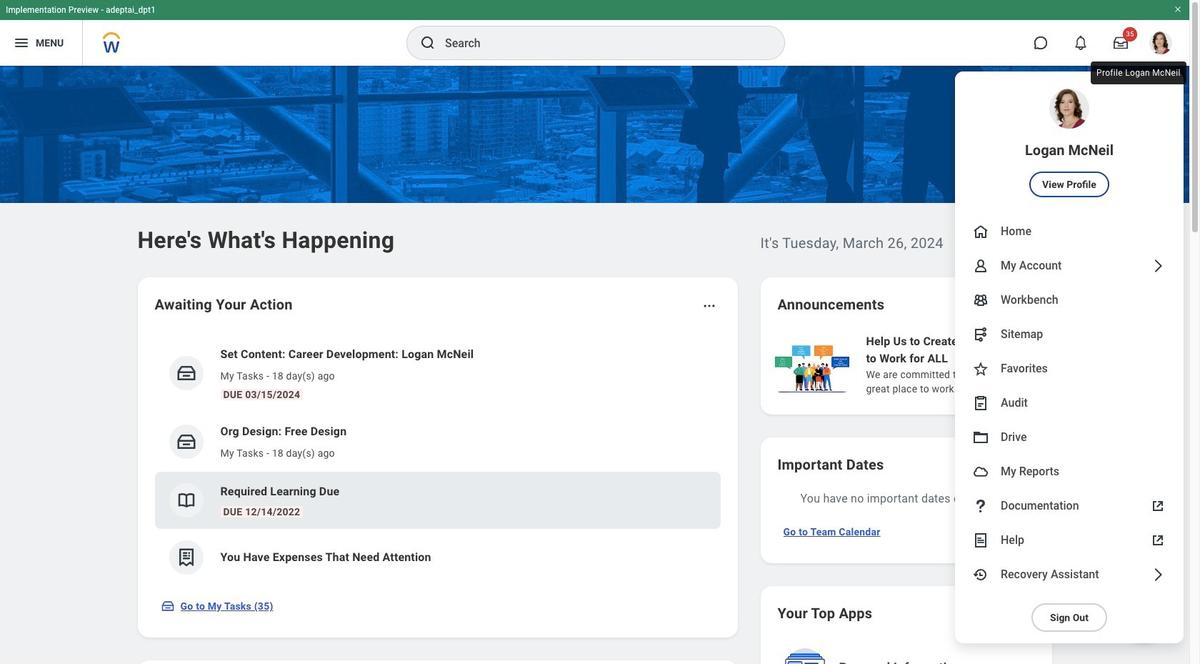 Task type: locate. For each thing, give the bounding box(es) containing it.
1 menu item from the top
[[956, 71, 1184, 214]]

menu
[[956, 71, 1184, 643]]

endpoints image
[[973, 326, 990, 343]]

status
[[958, 299, 981, 310]]

avatar image
[[973, 463, 990, 480]]

ext link image
[[1150, 497, 1167, 515]]

book open image
[[175, 490, 197, 511]]

4 menu item from the top
[[956, 283, 1184, 317]]

3 menu item from the top
[[956, 249, 1184, 283]]

ext link image
[[1150, 532, 1167, 549]]

0 vertical spatial inbox image
[[175, 362, 197, 384]]

8 menu item from the top
[[956, 420, 1184, 455]]

2 menu item from the top
[[956, 214, 1184, 249]]

justify image
[[13, 34, 30, 51]]

main content
[[0, 66, 1201, 664]]

chevron right image
[[1150, 257, 1167, 274]]

list item
[[155, 472, 721, 529]]

list
[[772, 332, 1201, 397], [155, 335, 721, 586]]

user image
[[973, 257, 990, 274]]

menu item
[[956, 71, 1184, 214], [956, 214, 1184, 249], [956, 249, 1184, 283], [956, 283, 1184, 317], [956, 317, 1184, 352], [956, 352, 1184, 386], [956, 386, 1184, 420], [956, 420, 1184, 455], [956, 455, 1184, 489], [956, 489, 1184, 523], [956, 523, 1184, 558], [956, 558, 1184, 592]]

6 menu item from the top
[[956, 352, 1184, 386]]

inbox image
[[175, 362, 197, 384], [175, 431, 197, 452], [160, 599, 175, 613]]

10 menu item from the top
[[956, 489, 1184, 523]]

tooltip
[[1089, 59, 1190, 87]]

banner
[[0, 0, 1190, 643]]

1 horizontal spatial list
[[772, 332, 1201, 397]]



Task type: describe. For each thing, give the bounding box(es) containing it.
logan mcneil image
[[1150, 31, 1173, 54]]

1 vertical spatial inbox image
[[175, 431, 197, 452]]

related actions image
[[702, 299, 717, 313]]

chevron left small image
[[991, 297, 1005, 312]]

search image
[[420, 34, 437, 51]]

star image
[[973, 360, 990, 377]]

close environment banner image
[[1174, 5, 1183, 14]]

inbox large image
[[1114, 36, 1129, 50]]

notifications large image
[[1074, 36, 1089, 50]]

document image
[[973, 532, 990, 549]]

question image
[[973, 497, 990, 515]]

time image
[[973, 566, 990, 583]]

11 menu item from the top
[[956, 523, 1184, 558]]

12 menu item from the top
[[956, 558, 1184, 592]]

contact card matrix manager image
[[973, 292, 990, 309]]

home image
[[973, 223, 990, 240]]

9 menu item from the top
[[956, 455, 1184, 489]]

0 horizontal spatial list
[[155, 335, 721, 586]]

paste image
[[973, 395, 990, 412]]

dashboard expenses image
[[175, 547, 197, 568]]

folder open image
[[973, 429, 990, 446]]

Search Workday  search field
[[445, 27, 756, 59]]

2 vertical spatial inbox image
[[160, 599, 175, 613]]

chevron right image
[[1150, 566, 1167, 583]]

7 menu item from the top
[[956, 386, 1184, 420]]

chevron right small image
[[1017, 297, 1031, 312]]

5 menu item from the top
[[956, 317, 1184, 352]]



Task type: vqa. For each thing, say whether or not it's contained in the screenshot.
Links
no



